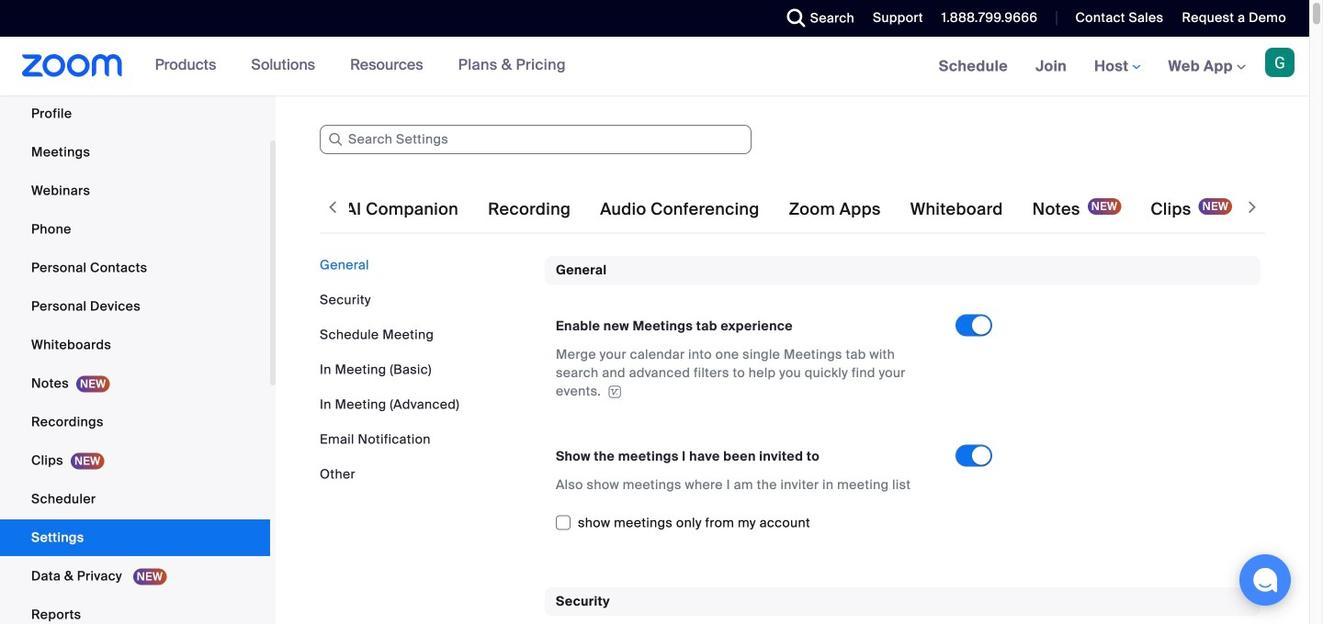 Task type: describe. For each thing, give the bounding box(es) containing it.
Search Settings text field
[[320, 125, 752, 154]]

scroll left image
[[323, 198, 342, 217]]

zoom logo image
[[22, 54, 123, 77]]

product information navigation
[[141, 37, 580, 96]]

meetings navigation
[[925, 37, 1310, 97]]

support version for enable new meetings tab experience image
[[606, 386, 624, 399]]



Task type: vqa. For each thing, say whether or not it's contained in the screenshot.
Profile picture
yes



Task type: locate. For each thing, give the bounding box(es) containing it.
general element
[[545, 256, 1261, 559]]

open chat image
[[1253, 568, 1278, 594]]

menu bar
[[320, 256, 531, 484]]

banner
[[0, 37, 1310, 97]]

application
[[556, 346, 939, 401]]

scroll right image
[[1243, 198, 1262, 217]]

personal menu menu
[[0, 57, 270, 625]]

application inside general element
[[556, 346, 939, 401]]

profile picture image
[[1265, 48, 1295, 77]]

tabs of my account settings page tab list
[[153, 184, 1236, 235]]



